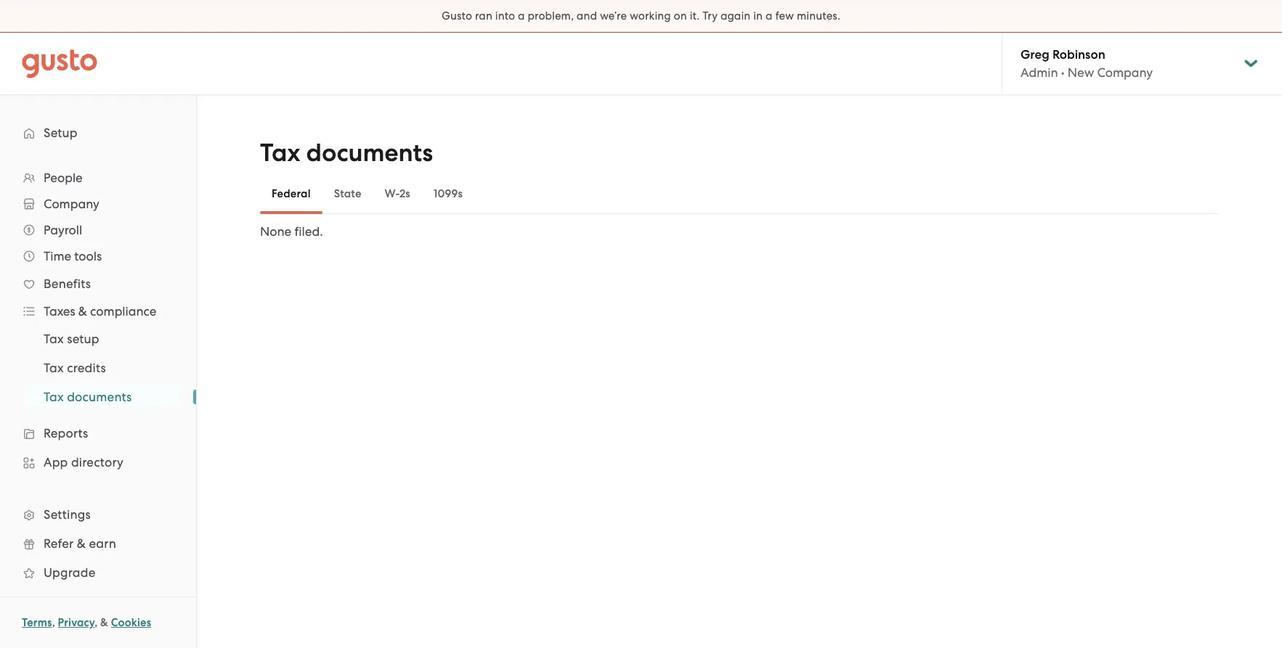 Task type: describe. For each thing, give the bounding box(es) containing it.
federal
[[272, 187, 311, 201]]

state button
[[322, 177, 373, 211]]

taxes
[[44, 305, 75, 319]]

and
[[577, 9, 597, 23]]

2 , from the left
[[95, 617, 98, 630]]

ran
[[475, 9, 493, 23]]

earn
[[89, 537, 116, 552]]

state
[[334, 187, 362, 201]]

people
[[44, 171, 83, 185]]

help
[[44, 595, 71, 610]]

1 a from the left
[[518, 9, 525, 23]]

terms link
[[22, 617, 52, 630]]

tax documents inside gusto navigation element
[[44, 390, 132, 405]]

w-2s
[[385, 187, 411, 201]]

directory
[[71, 456, 124, 470]]

0 vertical spatial documents
[[306, 138, 433, 168]]

tax for tax credits link
[[44, 361, 64, 376]]

tax credits
[[44, 361, 106, 376]]

federal button
[[260, 177, 322, 211]]

tax up federal button
[[260, 138, 300, 168]]

benefits
[[44, 277, 91, 291]]

cookies
[[111, 617, 151, 630]]

none
[[260, 225, 292, 239]]

time tools button
[[15, 243, 182, 270]]

upgrade
[[44, 566, 96, 581]]

upgrade link
[[15, 560, 182, 586]]

compliance
[[90, 305, 157, 319]]

reports link
[[15, 421, 182, 447]]

tax documents link
[[26, 384, 182, 411]]

2s
[[400, 187, 411, 201]]

few
[[776, 9, 794, 23]]

greg
[[1021, 47, 1050, 62]]

refer & earn
[[44, 537, 116, 552]]

tax setup
[[44, 332, 99, 347]]

•
[[1062, 65, 1065, 80]]

settings link
[[15, 502, 182, 528]]

company inside "greg robinson admin • new company"
[[1098, 65, 1153, 80]]

in
[[754, 9, 763, 23]]

2 a from the left
[[766, 9, 773, 23]]

tax forms tab list
[[260, 174, 1219, 214]]

setup
[[44, 126, 78, 140]]

2 vertical spatial &
[[100, 617, 108, 630]]

1099s
[[434, 187, 463, 201]]

help link
[[15, 589, 182, 616]]

tools
[[74, 249, 102, 264]]

privacy
[[58, 617, 95, 630]]

tax for "tax setup" link
[[44, 332, 64, 347]]



Task type: locate. For each thing, give the bounding box(es) containing it.
&
[[78, 305, 87, 319], [77, 537, 86, 552], [100, 617, 108, 630]]

tax setup link
[[26, 326, 182, 352]]

gusto ran into a problem, and we're working on it. try again in a few minutes.
[[442, 9, 841, 23]]

& right taxes
[[78, 305, 87, 319]]

setup
[[67, 332, 99, 347]]

app directory
[[44, 456, 124, 470]]

& inside 'refer & earn' link
[[77, 537, 86, 552]]

payroll button
[[15, 217, 182, 243]]

1 vertical spatial &
[[77, 537, 86, 552]]

refer & earn link
[[15, 531, 182, 557]]

company down people
[[44, 197, 99, 211]]

1 vertical spatial documents
[[67, 390, 132, 405]]

documents up state
[[306, 138, 433, 168]]

on
[[674, 9, 687, 23]]

tax documents up state
[[260, 138, 433, 168]]

1 horizontal spatial tax documents
[[260, 138, 433, 168]]

documents inside list
[[67, 390, 132, 405]]

again
[[721, 9, 751, 23]]

company
[[1098, 65, 1153, 80], [44, 197, 99, 211]]

list
[[0, 165, 196, 617], [0, 325, 196, 412]]

taxes & compliance button
[[15, 299, 182, 325]]

1 vertical spatial tax documents
[[44, 390, 132, 405]]

credits
[[67, 361, 106, 376]]

terms , privacy , & cookies
[[22, 617, 151, 630]]

none filed.
[[260, 225, 323, 239]]

1 , from the left
[[52, 617, 55, 630]]

working
[[630, 9, 671, 23]]

problem,
[[528, 9, 574, 23]]

reports
[[44, 427, 88, 441]]

try
[[703, 9, 718, 23]]

into
[[495, 9, 515, 23]]

,
[[52, 617, 55, 630], [95, 617, 98, 630]]

& left the earn
[[77, 537, 86, 552]]

1099s button
[[422, 177, 475, 211]]

tax left credits
[[44, 361, 64, 376]]

gusto navigation element
[[0, 95, 196, 640]]

list containing tax setup
[[0, 325, 196, 412]]

people button
[[15, 165, 182, 191]]

a right in
[[766, 9, 773, 23]]

tax credits link
[[26, 355, 182, 382]]

company button
[[15, 191, 182, 217]]

documents down tax credits link
[[67, 390, 132, 405]]

we're
[[600, 9, 627, 23]]

& for earn
[[77, 537, 86, 552]]

filed.
[[295, 225, 323, 239]]

tax
[[260, 138, 300, 168], [44, 332, 64, 347], [44, 361, 64, 376], [44, 390, 64, 405]]

tax down tax credits
[[44, 390, 64, 405]]

, down help
[[52, 617, 55, 630]]

0 vertical spatial tax documents
[[260, 138, 433, 168]]

home image
[[22, 49, 97, 78]]

1 horizontal spatial a
[[766, 9, 773, 23]]

tax documents down credits
[[44, 390, 132, 405]]

& inside taxes & compliance dropdown button
[[78, 305, 87, 319]]

setup link
[[15, 120, 182, 146]]

w-
[[385, 187, 400, 201]]

2 list from the top
[[0, 325, 196, 412]]

& down help link
[[100, 617, 108, 630]]

gusto
[[442, 9, 472, 23]]

privacy link
[[58, 617, 95, 630]]

refer
[[44, 537, 74, 552]]

a right into
[[518, 9, 525, 23]]

benefits link
[[15, 271, 182, 297]]

robinson
[[1053, 47, 1106, 62]]

company right new
[[1098, 65, 1153, 80]]

time
[[44, 249, 71, 264]]

0 horizontal spatial company
[[44, 197, 99, 211]]

0 vertical spatial &
[[78, 305, 87, 319]]

1 horizontal spatial documents
[[306, 138, 433, 168]]

tax documents
[[260, 138, 433, 168], [44, 390, 132, 405]]

time tools
[[44, 249, 102, 264]]

cookies button
[[111, 615, 151, 632]]

tax for tax documents link
[[44, 390, 64, 405]]

a
[[518, 9, 525, 23], [766, 9, 773, 23]]

documents
[[306, 138, 433, 168], [67, 390, 132, 405]]

0 horizontal spatial a
[[518, 9, 525, 23]]

0 horizontal spatial documents
[[67, 390, 132, 405]]

w-2s button
[[373, 177, 422, 211]]

1 horizontal spatial ,
[[95, 617, 98, 630]]

it.
[[690, 9, 700, 23]]

new
[[1068, 65, 1095, 80]]

& for compliance
[[78, 305, 87, 319]]

1 list from the top
[[0, 165, 196, 617]]

terms
[[22, 617, 52, 630]]

company inside dropdown button
[[44, 197, 99, 211]]

payroll
[[44, 223, 82, 238]]

greg robinson admin • new company
[[1021, 47, 1153, 80]]

0 vertical spatial company
[[1098, 65, 1153, 80]]

admin
[[1021, 65, 1059, 80]]

taxes & compliance
[[44, 305, 157, 319]]

list containing people
[[0, 165, 196, 617]]

settings
[[44, 508, 91, 523]]

1 horizontal spatial company
[[1098, 65, 1153, 80]]

1 vertical spatial company
[[44, 197, 99, 211]]

0 horizontal spatial ,
[[52, 617, 55, 630]]

0 horizontal spatial tax documents
[[44, 390, 132, 405]]

, down help link
[[95, 617, 98, 630]]

minutes.
[[797, 9, 841, 23]]

app
[[44, 456, 68, 470]]

app directory link
[[15, 450, 182, 476]]

tax down taxes
[[44, 332, 64, 347]]



Task type: vqa. For each thing, say whether or not it's contained in the screenshot.
App
yes



